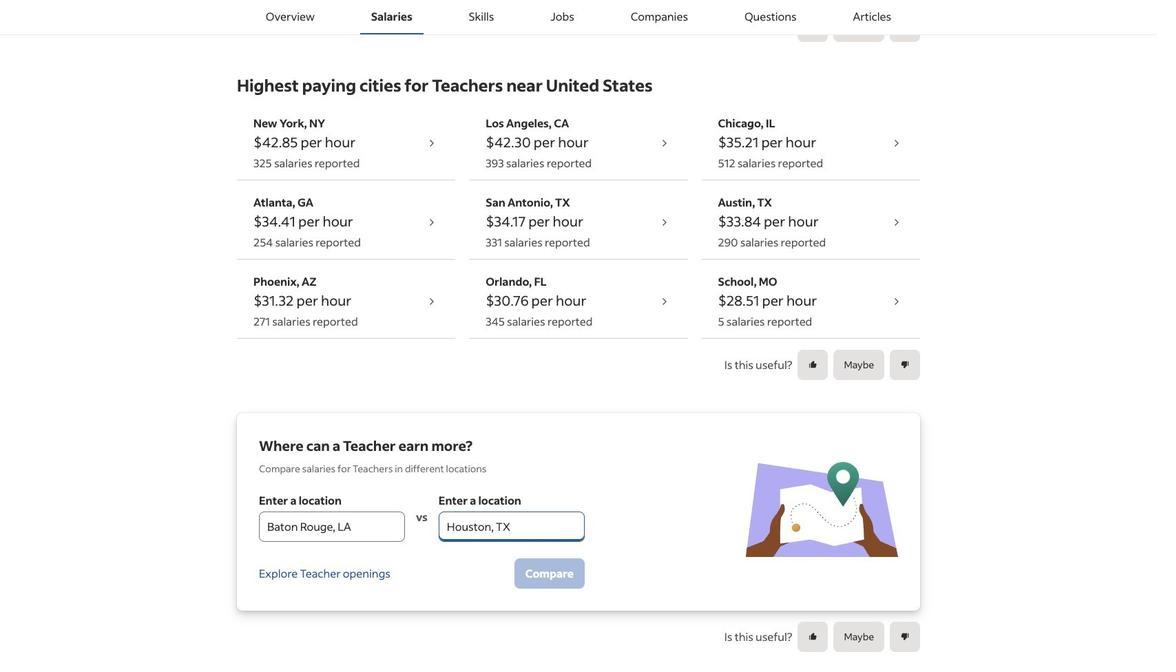 Task type: vqa. For each thing, say whether or not it's contained in the screenshot.
Center
no



Task type: describe. For each thing, give the bounding box(es) containing it.
orlando, fl, $30.76 per hour, 345 salaries reported image
[[658, 295, 672, 308]]

san antonio, tx, $34.17 per hour, 331 salaries reported image
[[658, 215, 672, 229]]

yes, it's helpful. image for no, it's not helpful. image
[[808, 632, 818, 642]]

los angeles, ca, $42.30 per hour, 393 salaries reported image
[[658, 136, 672, 150]]

1 enter a location field from the left
[[259, 512, 405, 542]]

atlanta, ga, $34.41 per hour, 254 salaries reported image
[[425, 215, 439, 229]]

chicago, il, $35.21 per hour, 512 salaries reported image
[[890, 136, 904, 150]]

no, it's not helpful. image
[[901, 360, 910, 370]]

austin, tx, $33.84 per hour, 290 salaries reported image
[[890, 215, 904, 229]]

phoenix, az, $31.32 per hour, 271 salaries reported image
[[425, 295, 439, 308]]



Task type: locate. For each thing, give the bounding box(es) containing it.
yes, it's helpful. image for no, it's not helpful. icon
[[808, 360, 818, 370]]

0 horizontal spatial enter a location field
[[259, 512, 405, 542]]

yes, it's helpful. image
[[808, 360, 818, 370], [808, 632, 818, 642]]

new york, ny, $42.85 per hour, 325 salaries reported image
[[425, 136, 439, 150]]

2 yes, it's helpful. image from the top
[[808, 632, 818, 642]]

1 vertical spatial yes, it's helpful. image
[[808, 632, 818, 642]]

Enter a location field
[[259, 512, 405, 542], [439, 512, 585, 542]]

0 vertical spatial yes, it's helpful. image
[[808, 360, 818, 370]]

2 enter a location field from the left
[[439, 512, 585, 542]]

school, mo, $28.51 per hour, 5 salaries reported image
[[890, 295, 904, 308]]

1 horizontal spatial enter a location field
[[439, 512, 585, 542]]

no, it's not helpful. image
[[901, 632, 910, 642]]

1 yes, it's helpful. image from the top
[[808, 360, 818, 370]]



